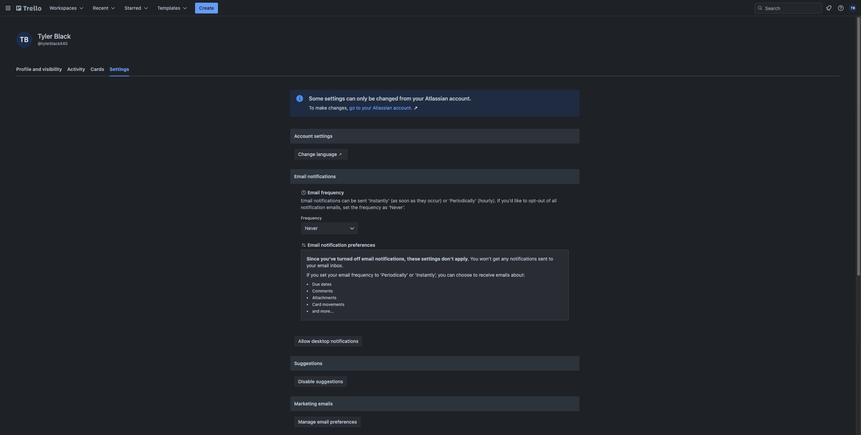 Task type: vqa. For each thing, say whether or not it's contained in the screenshot.
right "bob builder (bobbuilder40)" icon
no



Task type: locate. For each thing, give the bounding box(es) containing it.
can left choose
[[447, 272, 455, 278]]

sm image
[[337, 151, 344, 158]]

1 vertical spatial be
[[351, 198, 357, 204]]

cards link
[[91, 63, 104, 75]]

0 horizontal spatial emails
[[318, 401, 333, 407]]

your down since
[[307, 263, 316, 269]]

can for settings
[[347, 96, 356, 102]]

you've
[[321, 256, 336, 262]]

tyler black (tylerblack440) image
[[849, 4, 858, 12]]

0 horizontal spatial or
[[409, 272, 414, 278]]

atlassian right from
[[425, 96, 448, 102]]

sent
[[358, 198, 367, 204], [538, 256, 548, 262]]

preferences for email notification preferences
[[348, 242, 375, 248]]

0 vertical spatial sent
[[358, 198, 367, 204]]

can up go
[[347, 96, 356, 102]]

email up frequency
[[301, 198, 313, 204]]

1 horizontal spatial you
[[438, 272, 446, 278]]

settings for some
[[325, 96, 345, 102]]

notification
[[301, 205, 325, 210], [321, 242, 347, 248]]

0 horizontal spatial be
[[351, 198, 357, 204]]

disable suggestions
[[298, 379, 343, 385]]

tylerblack440
[[41, 41, 68, 46]]

notifications down email frequency
[[314, 198, 341, 204]]

0 vertical spatial notification
[[301, 205, 325, 210]]

email inside the you won't get any notifications sent to your email inbox.
[[318, 263, 329, 269]]

0 vertical spatial or
[[443, 198, 448, 204]]

marketing emails
[[294, 401, 333, 407]]

0 horizontal spatial atlassian
[[373, 105, 392, 111]]

(hourly).
[[478, 198, 496, 204]]

email down change at the left top
[[294, 174, 307, 179]]

1 vertical spatial preferences
[[330, 419, 357, 425]]

change language
[[298, 151, 337, 157]]

as left they
[[411, 198, 416, 204]]

be up the
[[351, 198, 357, 204]]

2 vertical spatial settings
[[421, 256, 441, 262]]

you up due
[[311, 272, 319, 278]]

1 horizontal spatial atlassian
[[425, 96, 448, 102]]

sent inside the you won't get any notifications sent to your email inbox.
[[538, 256, 548, 262]]

you won't get any notifications sent to your email inbox.
[[307, 256, 553, 269]]

0 horizontal spatial if
[[307, 272, 310, 278]]

notifications right desktop
[[331, 339, 359, 344]]

or right occur)
[[443, 198, 448, 204]]

1 vertical spatial settings
[[314, 133, 333, 139]]

make
[[316, 105, 327, 111]]

1 horizontal spatial as
[[411, 198, 416, 204]]

frequency down "'instantly'" in the top left of the page
[[359, 205, 381, 210]]

or inside email notifications can be sent 'instantly' (as soon as they occur) or 'periodically' (hourly). if you'd like to opt-out of all notification emails, set the frequency as 'never'.
[[443, 198, 448, 204]]

won't
[[480, 256, 492, 262]]

back to home image
[[16, 3, 41, 13]]

1 horizontal spatial emails
[[496, 272, 510, 278]]

receive
[[479, 272, 495, 278]]

0 vertical spatial emails
[[496, 272, 510, 278]]

frequency up emails,
[[321, 190, 344, 196]]

0 horizontal spatial and
[[33, 66, 41, 72]]

you
[[471, 256, 479, 262]]

notifications,
[[375, 256, 406, 262]]

1 horizontal spatial or
[[443, 198, 448, 204]]

settings up language
[[314, 133, 333, 139]]

frequency down off
[[352, 272, 374, 278]]

'never'.
[[389, 205, 405, 210]]

be right only
[[369, 96, 375, 102]]

activity link
[[67, 63, 85, 75]]

or left 'instantly',
[[409, 272, 414, 278]]

0 vertical spatial settings
[[325, 96, 345, 102]]

1 vertical spatial frequency
[[359, 205, 381, 210]]

if down since
[[307, 272, 310, 278]]

email inside email notifications can be sent 'instantly' (as soon as they occur) or 'periodically' (hourly). if you'd like to opt-out of all notification emails, set the frequency as 'never'.
[[301, 198, 313, 204]]

change
[[298, 151, 315, 157]]

1 vertical spatial notification
[[321, 242, 347, 248]]

frequency
[[301, 216, 322, 221]]

suggestions
[[294, 361, 323, 366]]

emails left about:
[[496, 272, 510, 278]]

1 vertical spatial if
[[307, 272, 310, 278]]

be
[[369, 96, 375, 102], [351, 198, 357, 204]]

and down 'card'
[[312, 309, 320, 314]]

'instantly',
[[415, 272, 437, 278]]

to make changes,
[[309, 105, 350, 111]]

you right 'instantly',
[[438, 272, 446, 278]]

settings up changes,
[[325, 96, 345, 102]]

can down email frequency
[[342, 198, 350, 204]]

frequency inside email notifications can be sent 'instantly' (as soon as they occur) or 'periodically' (hourly). if you'd like to opt-out of all notification emails, set the frequency as 'never'.
[[359, 205, 381, 210]]

visibility
[[42, 66, 62, 72]]

to
[[309, 105, 314, 111]]

disable
[[298, 379, 315, 385]]

0 horizontal spatial sent
[[358, 198, 367, 204]]

never
[[305, 225, 318, 231]]

1 horizontal spatial set
[[343, 205, 350, 210]]

set inside email notifications can be sent 'instantly' (as soon as they occur) or 'periodically' (hourly). if you'd like to opt-out of all notification emails, set the frequency as 'never'.
[[343, 205, 350, 210]]

0 vertical spatial account.
[[450, 96, 472, 102]]

email down email notifications
[[308, 190, 320, 196]]

your down 'inbox.'
[[328, 272, 338, 278]]

profile
[[16, 66, 31, 72]]

any
[[501, 256, 509, 262]]

0 vertical spatial if
[[498, 198, 500, 204]]

notifications
[[308, 174, 336, 179], [314, 198, 341, 204], [510, 256, 537, 262], [331, 339, 359, 344]]

notification up you've
[[321, 242, 347, 248]]

@
[[38, 41, 41, 46]]

starred button
[[121, 3, 152, 13]]

1 vertical spatial set
[[320, 272, 327, 278]]

go to your atlassian account.
[[350, 105, 413, 111]]

can inside email notifications can be sent 'instantly' (as soon as they occur) or 'periodically' (hourly). if you'd like to opt-out of all notification emails, set the frequency as 'never'.
[[342, 198, 350, 204]]

'periodically'
[[449, 198, 477, 204]]

frequency
[[321, 190, 344, 196], [359, 205, 381, 210], [352, 272, 374, 278]]

emails up manage email preferences
[[318, 401, 333, 407]]

emails
[[496, 272, 510, 278], [318, 401, 333, 407]]

1 horizontal spatial be
[[369, 96, 375, 102]]

some settings can only be changed from your atlassian account.
[[309, 96, 472, 102]]

1 vertical spatial account.
[[394, 105, 413, 111]]

if left 'you'd' at the top right of the page
[[498, 198, 500, 204]]

email for email notifications can be sent 'instantly' (as soon as they occur) or 'periodically' (hourly). if you'd like to opt-out of all notification emails, set the frequency as 'never'.
[[301, 198, 313, 204]]

search image
[[758, 5, 763, 11]]

1 vertical spatial atlassian
[[373, 105, 392, 111]]

manage
[[298, 419, 316, 425]]

account. inside go to your atlassian account. link
[[394, 105, 413, 111]]

and right profile
[[33, 66, 41, 72]]

templates
[[157, 5, 180, 11]]

your
[[413, 96, 424, 102], [362, 105, 372, 111], [307, 263, 316, 269], [328, 272, 338, 278]]

0 vertical spatial as
[[411, 198, 416, 204]]

soon
[[399, 198, 410, 204]]

email
[[294, 174, 307, 179], [308, 190, 320, 196], [301, 198, 313, 204], [308, 242, 320, 248]]

marketing
[[294, 401, 317, 407]]

create button
[[195, 3, 218, 13]]

1 vertical spatial sent
[[538, 256, 548, 262]]

email down you've
[[318, 263, 329, 269]]

your inside the you won't get any notifications sent to your email inbox.
[[307, 263, 316, 269]]

0 horizontal spatial account.
[[394, 105, 413, 111]]

if you set your email frequency to 'periodically' or 'instantly', you can choose to receive emails about:
[[307, 272, 525, 278]]

preferences
[[348, 242, 375, 248], [330, 419, 357, 425]]

'instantly'
[[368, 198, 390, 204]]

email right off
[[362, 256, 374, 262]]

notification up frequency
[[301, 205, 325, 210]]

settings left don't
[[421, 256, 441, 262]]

language
[[317, 151, 337, 157]]

if inside email notifications can be sent 'instantly' (as soon as they occur) or 'periodically' (hourly). if you'd like to opt-out of all notification emails, set the frequency as 'never'.
[[498, 198, 500, 204]]

1 vertical spatial and
[[312, 309, 320, 314]]

due dates comments attachments card movements and more...
[[312, 282, 345, 314]]

0 horizontal spatial as
[[383, 205, 388, 210]]

open information menu image
[[838, 5, 845, 11]]

profile and visibility
[[16, 66, 62, 72]]

set up 'dates'
[[320, 272, 327, 278]]

0 horizontal spatial you
[[311, 272, 319, 278]]

0 vertical spatial and
[[33, 66, 41, 72]]

and
[[33, 66, 41, 72], [312, 309, 320, 314]]

templates button
[[153, 3, 191, 13]]

email down 'inbox.'
[[339, 272, 350, 278]]

if
[[498, 198, 500, 204], [307, 272, 310, 278]]

or
[[443, 198, 448, 204], [409, 272, 414, 278]]

dates
[[321, 282, 332, 287]]

1 vertical spatial can
[[342, 198, 350, 204]]

email
[[362, 256, 374, 262], [318, 263, 329, 269], [339, 272, 350, 278], [317, 419, 329, 425]]

1 horizontal spatial sent
[[538, 256, 548, 262]]

profile and visibility link
[[16, 63, 62, 75]]

notifications up about:
[[510, 256, 537, 262]]

Search field
[[763, 3, 822, 13]]

0 vertical spatial preferences
[[348, 242, 375, 248]]

as down "'instantly'" in the top left of the page
[[383, 205, 388, 210]]

email up since
[[308, 242, 320, 248]]

card
[[312, 302, 322, 307]]

email for email frequency
[[308, 190, 320, 196]]

set left the
[[343, 205, 350, 210]]

they
[[417, 198, 427, 204]]

1 horizontal spatial and
[[312, 309, 320, 314]]

1 horizontal spatial if
[[498, 198, 500, 204]]

'periodically'
[[380, 272, 408, 278]]

0 vertical spatial set
[[343, 205, 350, 210]]

notifications inside allow desktop notifications link
[[331, 339, 359, 344]]

0 vertical spatial can
[[347, 96, 356, 102]]

all
[[552, 198, 557, 204]]

atlassian down changed
[[373, 105, 392, 111]]

cards
[[91, 66, 104, 72]]

notifications inside email notifications can be sent 'instantly' (as soon as they occur) or 'periodically' (hourly). if you'd like to opt-out of all notification emails, set the frequency as 'never'.
[[314, 198, 341, 204]]

0 horizontal spatial set
[[320, 272, 327, 278]]

email notifications
[[294, 174, 336, 179]]

as
[[411, 198, 416, 204], [383, 205, 388, 210]]



Task type: describe. For each thing, give the bounding box(es) containing it.
(as
[[391, 198, 398, 204]]

1 horizontal spatial account.
[[450, 96, 472, 102]]

like
[[515, 198, 522, 204]]

1 you from the left
[[311, 272, 319, 278]]

black
[[54, 32, 71, 40]]

allow desktop notifications
[[298, 339, 359, 344]]

comments
[[312, 289, 333, 294]]

be inside email notifications can be sent 'instantly' (as soon as they occur) or 'periodically' (hourly). if you'd like to opt-out of all notification emails, set the frequency as 'never'.
[[351, 198, 357, 204]]

off
[[354, 256, 361, 262]]

inbox.
[[330, 263, 343, 269]]

email notifications can be sent 'instantly' (as soon as they occur) or 'periodically' (hourly). if you'd like to opt-out of all notification emails, set the frequency as 'never'.
[[301, 198, 557, 210]]

attachments
[[312, 295, 337, 301]]

don't
[[442, 256, 454, 262]]

account settings
[[294, 133, 333, 139]]

choose
[[456, 272, 472, 278]]

sent inside email notifications can be sent 'instantly' (as soon as they occur) or 'periodically' (hourly). if you'd like to opt-out of all notification emails, set the frequency as 'never'.
[[358, 198, 367, 204]]

go to your atlassian account. link
[[350, 105, 419, 111]]

settings for account
[[314, 133, 333, 139]]

manage email preferences
[[298, 419, 357, 425]]

your down only
[[362, 105, 372, 111]]

settings link
[[110, 63, 129, 76]]

your right from
[[413, 96, 424, 102]]

0 vertical spatial atlassian
[[425, 96, 448, 102]]

starred
[[125, 5, 141, 11]]

tyler black (tylerblack440) image
[[16, 32, 32, 48]]

settings
[[110, 66, 129, 72]]

desktop
[[312, 339, 330, 344]]

1 vertical spatial or
[[409, 272, 414, 278]]

from
[[400, 96, 412, 102]]

notifications inside the you won't get any notifications sent to your email inbox.
[[510, 256, 537, 262]]

2 vertical spatial frequency
[[352, 272, 374, 278]]

notifications up email frequency
[[308, 174, 336, 179]]

manage email preferences link
[[294, 417, 361, 428]]

tyler black @ tylerblack440
[[38, 32, 71, 46]]

1 vertical spatial as
[[383, 205, 388, 210]]

apply.
[[455, 256, 469, 262]]

recent button
[[89, 3, 119, 13]]

opt-
[[529, 198, 538, 204]]

notification inside email notifications can be sent 'instantly' (as soon as they occur) or 'periodically' (hourly). if you'd like to opt-out of all notification emails, set the frequency as 'never'.
[[301, 205, 325, 210]]

allow desktop notifications link
[[294, 336, 363, 347]]

activity
[[67, 66, 85, 72]]

preferences for manage email preferences
[[330, 419, 357, 425]]

to inside the you won't get any notifications sent to your email inbox.
[[549, 256, 553, 262]]

and inside due dates comments attachments card movements and more...
[[312, 309, 320, 314]]

tyler
[[38, 32, 53, 40]]

suggestions
[[316, 379, 343, 385]]

of
[[547, 198, 551, 204]]

these
[[407, 256, 420, 262]]

the
[[351, 205, 358, 210]]

can for notifications
[[342, 198, 350, 204]]

go
[[350, 105, 355, 111]]

changed
[[376, 96, 398, 102]]

2 vertical spatial can
[[447, 272, 455, 278]]

disable suggestions link
[[294, 377, 347, 387]]

recent
[[93, 5, 108, 11]]

since
[[307, 256, 320, 262]]

you'd
[[502, 198, 513, 204]]

about:
[[511, 272, 525, 278]]

get
[[493, 256, 500, 262]]

some
[[309, 96, 323, 102]]

email right "manage"
[[317, 419, 329, 425]]

to inside email notifications can be sent 'instantly' (as soon as they occur) or 'periodically' (hourly). if you'd like to opt-out of all notification emails, set the frequency as 'never'.
[[523, 198, 528, 204]]

email for email notifications
[[294, 174, 307, 179]]

due
[[312, 282, 320, 287]]

allow
[[298, 339, 310, 344]]

movements
[[323, 302, 345, 307]]

since you've turned off email notifications, these settings don't apply.
[[307, 256, 469, 262]]

change language link
[[294, 149, 348, 160]]

email frequency
[[308, 190, 344, 196]]

0 vertical spatial frequency
[[321, 190, 344, 196]]

turned
[[337, 256, 353, 262]]

only
[[357, 96, 368, 102]]

occur)
[[428, 198, 442, 204]]

emails,
[[327, 205, 342, 210]]

changes,
[[328, 105, 348, 111]]

primary element
[[0, 0, 862, 16]]

1 vertical spatial emails
[[318, 401, 333, 407]]

0 vertical spatial be
[[369, 96, 375, 102]]

0 notifications image
[[825, 4, 833, 12]]

more...
[[321, 309, 334, 314]]

workspaces
[[49, 5, 77, 11]]

create
[[199, 5, 214, 11]]

account
[[294, 133, 313, 139]]

2 you from the left
[[438, 272, 446, 278]]

out
[[538, 198, 545, 204]]

email notification preferences
[[308, 242, 375, 248]]

email for email notification preferences
[[308, 242, 320, 248]]



